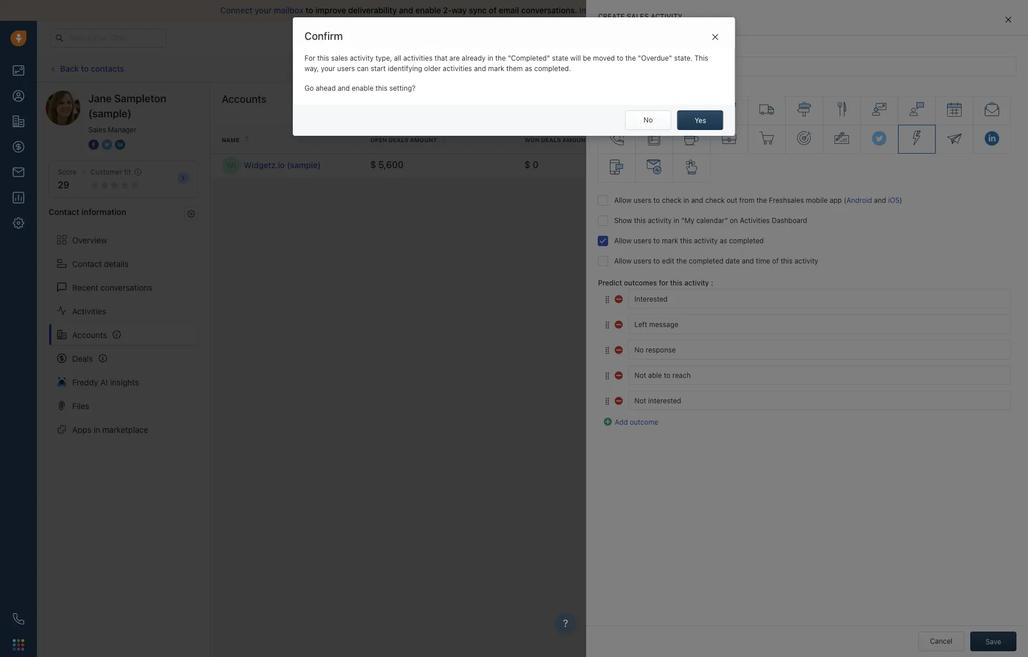 Task type: locate. For each thing, give the bounding box(es) containing it.
activities down are on the left top
[[443, 64, 472, 73]]

0 vertical spatial contact
[[49, 207, 80, 217]]

mark up edit
[[662, 237, 678, 245]]

4 minus filled image from the top
[[615, 370, 624, 379]]

apps in marketplace
[[72, 425, 148, 434]]

to right mailbox
[[306, 5, 313, 15]]

in inside for this sales activity type, all activities that are already in the "completed" state will be moved to the "overdue" state. this way, your users can start identifying older activities and mark them as completed.
[[488, 54, 494, 63]]

0 vertical spatial activities
[[740, 216, 770, 225]]

1 vertical spatial all
[[394, 54, 402, 63]]

0 vertical spatial as
[[525, 64, 533, 73]]

None text field
[[629, 315, 1011, 334], [629, 340, 1011, 360], [629, 366, 1011, 385], [629, 315, 1011, 334], [629, 340, 1011, 360], [629, 366, 1011, 385]]

cancel
[[931, 637, 953, 646]]

deals
[[389, 136, 409, 143], [541, 136, 561, 143]]

your right way,
[[321, 64, 335, 73]]

ui drag handle image
[[604, 295, 611, 304], [604, 321, 611, 329]]

1 vertical spatial start
[[371, 64, 386, 73]]

mark left them in the top of the page
[[488, 64, 505, 73]]

Give your sales activity a name text field
[[598, 57, 1017, 76]]

show this activity in "my calendar" on activities dashboard
[[614, 216, 807, 225]]

0 vertical spatial mark
[[488, 64, 505, 73]]

the
[[496, 54, 506, 63], [626, 54, 636, 63], [757, 196, 767, 205], [676, 257, 687, 265]]

contact down 29 button
[[49, 207, 80, 217]]

to up 'predict outcomes for this activity :'
[[653, 237, 660, 245]]

minus filled image for second ui drag handle icon from the bottom of the page
[[615, 370, 624, 379]]

deals right open
[[389, 136, 409, 143]]

what's new image
[[945, 34, 953, 42]]

scratch.
[[797, 5, 829, 15]]

for
[[659, 279, 668, 287]]

0 horizontal spatial as
[[525, 64, 533, 73]]

2 deals from the left
[[541, 136, 561, 143]]

app
[[830, 196, 842, 205]]

0 horizontal spatial completed
[[689, 257, 723, 265]]

1 allow from the top
[[614, 196, 632, 205]]

already
[[462, 54, 486, 63]]

minus filled image
[[615, 294, 624, 303], [615, 319, 624, 328], [615, 344, 624, 354], [615, 370, 624, 379]]

your trial ends in 21 days
[[713, 34, 788, 41]]

0 vertical spatial allow
[[614, 196, 632, 205]]

tab panel containing create sales activity
[[586, 0, 1029, 657]]

1 vertical spatial activities
[[72, 306, 106, 316]]

2 minus filled image from the top
[[615, 319, 624, 328]]

0 horizontal spatial time
[[735, 136, 750, 143]]

to up allow users to mark this activity as completed
[[653, 196, 660, 205]]

in up updates on the left of page
[[488, 54, 494, 63]]

0 horizontal spatial (sample)
[[88, 108, 132, 120]]

apps
[[72, 425, 91, 434]]

1 horizontal spatial add
[[970, 99, 983, 108]]

completed.
[[535, 64, 571, 73]]

0 vertical spatial add
[[970, 99, 983, 108]]

amount for open deals amount
[[410, 136, 437, 143]]

trial
[[728, 34, 740, 41]]

mobile
[[806, 196, 828, 205]]

in up "my
[[683, 196, 689, 205]]

data
[[659, 5, 676, 15]]

activity up can
[[350, 54, 374, 63]]

1 horizontal spatial start
[[757, 5, 775, 15]]

21
[[766, 34, 773, 41]]

open
[[371, 136, 387, 143]]

1 check from the left
[[662, 196, 681, 205]]

deals for open
[[389, 136, 409, 143]]

save button
[[971, 632, 1017, 651]]

freshsales
[[769, 196, 804, 205]]

this
[[695, 54, 709, 63]]

1 horizontal spatial $
[[525, 160, 531, 170]]

activities
[[404, 54, 433, 63], [443, 64, 472, 73]]

create
[[598, 12, 625, 21]]

of right date
[[772, 257, 779, 265]]

overview
[[72, 235, 107, 245]]

accounts up deals
[[72, 330, 107, 340]]

and up "my
[[691, 196, 703, 205]]

completed
[[729, 237, 764, 245], [689, 257, 723, 265]]

0 vertical spatial activities
[[404, 54, 433, 63]]

0 horizontal spatial activities
[[404, 54, 433, 63]]

0 horizontal spatial mark
[[488, 64, 505, 73]]

time inside dialog
[[756, 257, 770, 265]]

as up allow users to edit the completed date and time of this activity
[[720, 237, 727, 245]]

0 horizontal spatial amount
[[410, 136, 437, 143]]

"completed"
[[508, 54, 550, 63]]

activity left :
[[684, 279, 709, 287]]

in left "my
[[674, 216, 679, 225]]

sales up call
[[631, 46, 649, 55]]

0 horizontal spatial start
[[371, 64, 386, 73]]

1 horizontal spatial (sample)
[[287, 160, 321, 170]]

contacted
[[697, 136, 734, 143]]

0 vertical spatial start
[[757, 5, 775, 15]]

1 vertical spatial time
[[756, 257, 770, 265]]

0 vertical spatial enable
[[416, 5, 441, 15]]

1 horizontal spatial mark
[[662, 237, 678, 245]]

1 horizontal spatial time
[[756, 257, 770, 265]]

explore plans link
[[804, 31, 862, 45]]

add outcome
[[615, 418, 659, 427]]

1 vertical spatial days
[[686, 161, 701, 169]]

1 horizontal spatial all
[[607, 5, 616, 15]]

minus filled image for second ui drag handle image from the bottom of the page
[[615, 294, 624, 303]]

29 button
[[58, 180, 69, 190]]

and inside for this sales activity type, all activities that are already in the "completed" state will be moved to the "overdue" state. this way, your users can start identifying older activities and mark them as completed.
[[474, 64, 486, 73]]

type,
[[376, 54, 392, 63]]

days right 21
[[774, 34, 788, 41]]

0 horizontal spatial deals
[[389, 136, 409, 143]]

and right date
[[742, 257, 754, 265]]

email
[[576, 64, 593, 73]]

0 horizontal spatial $
[[371, 160, 376, 170]]

from left scratch.
[[777, 5, 795, 15]]

0 vertical spatial (sample)
[[88, 108, 132, 120]]

ui drag handle image
[[604, 346, 611, 355], [604, 372, 611, 380], [604, 397, 611, 406]]

activity left "my
[[648, 216, 672, 225]]

of right sync
[[489, 5, 497, 15]]

check left out
[[705, 196, 725, 205]]

freddy ai insights
[[72, 377, 139, 387]]

all up identifying
[[394, 54, 402, 63]]

allow up predict
[[614, 257, 632, 265]]

None text field
[[629, 289, 1011, 309], [629, 391, 1011, 411], [629, 289, 1011, 309], [629, 391, 1011, 411]]

activities up identifying
[[404, 54, 433, 63]]

2 amount from the left
[[563, 136, 590, 143]]

contact
[[49, 207, 80, 217], [72, 259, 102, 268]]

contact for contact information
[[49, 207, 80, 217]]

completed up :
[[689, 257, 723, 265]]

2 vertical spatial allow
[[614, 257, 632, 265]]

$ 5,600
[[371, 160, 404, 170]]

1 vertical spatial activities
[[443, 64, 472, 73]]

0 vertical spatial from
[[777, 5, 795, 15]]

won deals amount
[[525, 136, 590, 143]]

deals right won
[[541, 136, 561, 143]]

$ 0
[[525, 160, 539, 170]]

1 vertical spatial ui drag handle image
[[604, 372, 611, 380]]

details
[[104, 259, 129, 268]]

1 vertical spatial allow
[[614, 237, 632, 245]]

0 horizontal spatial of
[[489, 5, 497, 15]]

time right contacted
[[735, 136, 750, 143]]

(sample) inside the jane sampleton (sample) sales manager
[[88, 108, 132, 120]]

activities down allow users to check in and check out from the freshsales mobile app ( android and ios )
[[740, 216, 770, 225]]

as down "completed"
[[525, 64, 533, 73]]

1 vertical spatial from
[[739, 196, 755, 205]]

activity left a at right
[[651, 46, 675, 55]]

add account button
[[952, 94, 1017, 113]]

plus filled image
[[604, 416, 613, 426]]

contact details
[[72, 259, 129, 268]]

name
[[683, 46, 701, 55]]

outcome
[[630, 418, 659, 427]]

1 vertical spatial add
[[615, 418, 628, 427]]

call button
[[605, 59, 641, 78]]

check up "my
[[662, 196, 681, 205]]

0 horizontal spatial from
[[739, 196, 755, 205]]

minus filled image for 3rd ui drag handle icon from the bottom of the page
[[615, 344, 624, 354]]

mark
[[488, 64, 505, 73], [662, 237, 678, 245]]

1 deals from the left
[[389, 136, 409, 143]]

cancel button
[[919, 632, 965, 651]]

android
[[847, 196, 872, 205]]

0 vertical spatial accounts
[[222, 93, 267, 105]]

enable down can
[[352, 84, 374, 92]]

1 amount from the left
[[410, 136, 437, 143]]

call
[[622, 64, 635, 73]]

contacts down search your crm... text field
[[91, 63, 124, 73]]

1 horizontal spatial check
[[705, 196, 725, 205]]

2 vertical spatial ui drag handle image
[[604, 397, 611, 406]]

improve
[[316, 5, 346, 15]]

0 horizontal spatial add
[[615, 418, 628, 427]]

2 ui drag handle image from the top
[[604, 372, 611, 380]]

2 $ from the left
[[525, 160, 531, 170]]

1 minus filled image from the top
[[615, 294, 624, 303]]

connect your mailbox link
[[220, 5, 306, 15]]

1 vertical spatial of
[[772, 257, 779, 265]]

1 vertical spatial mark
[[662, 237, 678, 245]]

2 ui drag handle image from the top
[[604, 321, 611, 329]]

to
[[306, 5, 313, 15], [747, 5, 755, 15], [617, 54, 624, 63], [81, 63, 89, 73], [561, 64, 568, 73], [653, 196, 660, 205], [653, 237, 660, 245], [653, 257, 660, 265]]

contacts right related
[[862, 136, 895, 143]]

1 horizontal spatial of
[[772, 257, 779, 265]]

no button
[[626, 110, 672, 130]]

1 vertical spatial contact
[[72, 259, 102, 268]]

call link
[[605, 59, 641, 78]]

ios
[[888, 196, 900, 205]]

$
[[371, 160, 376, 170], [525, 160, 531, 170]]

29
[[58, 180, 69, 190]]

1 horizontal spatial amount
[[563, 136, 590, 143]]

recent conversations
[[72, 282, 152, 292]]

allow down show
[[614, 237, 632, 245]]

widgetz.io (sample)
[[244, 160, 321, 170]]

start
[[757, 5, 775, 15], [371, 64, 386, 73]]

1 vertical spatial as
[[720, 237, 727, 245]]

0 horizontal spatial enable
[[352, 84, 374, 92]]

name
[[222, 136, 240, 143]]

$ for $ 0
[[525, 160, 531, 170]]

0 vertical spatial all
[[607, 5, 616, 15]]

this right show
[[634, 216, 646, 225]]

and down already
[[474, 64, 486, 73]]

0 horizontal spatial days
[[686, 161, 701, 169]]

1 horizontal spatial as
[[720, 237, 727, 245]]

in left 21
[[758, 34, 764, 41]]

the up call
[[626, 54, 636, 63]]

time
[[735, 136, 750, 143], [756, 257, 770, 265]]

activity down the dashboard
[[795, 257, 818, 265]]

manager
[[108, 125, 137, 134]]

activity
[[651, 12, 682, 21], [651, 46, 675, 55], [350, 54, 374, 63], [648, 216, 672, 225], [694, 237, 718, 245], [795, 257, 818, 265], [684, 279, 709, 287]]

to down state
[[561, 64, 568, 73]]

users for allow users to check in and check out from the freshsales mobile app ( android and ios )
[[634, 196, 651, 205]]

to up call
[[617, 54, 624, 63]]

to right back
[[81, 63, 89, 73]]

from
[[777, 5, 795, 15], [739, 196, 755, 205]]

amount right open
[[410, 136, 437, 143]]

start up 21
[[757, 5, 775, 15]]

enable
[[416, 5, 441, 15], [352, 84, 374, 92]]

1 horizontal spatial completed
[[729, 237, 764, 245]]

start inside for this sales activity type, all activities that are already in the "completed" state will be moved to the "overdue" state. this way, your users can start identifying older activities and mark them as completed.
[[371, 64, 386, 73]]

2 allow from the top
[[614, 237, 632, 245]]

0 vertical spatial time
[[735, 136, 750, 143]]

contact up recent
[[72, 259, 102, 268]]

add right plus filled image
[[615, 418, 628, 427]]

(sample) right "widgetz.io"
[[287, 160, 321, 170]]

1 vertical spatial enable
[[352, 84, 374, 92]]

allow up show
[[614, 196, 632, 205]]

from right out
[[739, 196, 755, 205]]

way,
[[305, 64, 319, 73]]

1 horizontal spatial deals
[[541, 136, 561, 143]]

add inside button
[[970, 99, 983, 108]]

(
[[844, 196, 847, 205]]

allow for allow users to check in and check out from the freshsales mobile app ( android and ios )
[[614, 196, 632, 205]]

$ left 0
[[525, 160, 531, 170]]

don't
[[705, 5, 725, 15]]

"my
[[681, 216, 694, 225]]

0 horizontal spatial accounts
[[72, 330, 107, 340]]

days right 3
[[686, 161, 701, 169]]

$ left 5,600
[[371, 160, 376, 170]]

(sample) down jane
[[88, 108, 132, 120]]

0 vertical spatial ui drag handle image
[[604, 346, 611, 355]]

enable left the 2-
[[416, 5, 441, 15]]

0 vertical spatial ui drag handle image
[[604, 295, 611, 304]]

be
[[583, 54, 592, 63]]

on
[[730, 216, 738, 225]]

all right import
[[607, 5, 616, 15]]

confirm
[[305, 30, 343, 42]]

facebook circled image
[[88, 139, 99, 151]]

deals for won
[[541, 136, 561, 143]]

as inside for this sales activity type, all activities that are already in the "completed" state will be moved to the "overdue" state. this way, your users can start identifying older activities and mark them as completed.
[[525, 64, 533, 73]]

1 horizontal spatial enable
[[416, 5, 441, 15]]

widgetz.io (sample) link
[[244, 160, 359, 171]]

5,600
[[379, 160, 404, 170]]

your inside for this sales activity type, all activities that are already in the "completed" state will be moved to the "overdue" state. this way, your users can start identifying older activities and mark them as completed.
[[321, 64, 335, 73]]

3 allow from the top
[[614, 257, 632, 265]]

0 horizontal spatial contacts
[[91, 63, 124, 73]]

amount right won
[[563, 136, 590, 143]]

0 vertical spatial completed
[[729, 237, 764, 245]]

won
[[525, 136, 540, 143]]

3 minus filled image from the top
[[615, 344, 624, 354]]

sales right create
[[627, 12, 649, 21]]

dialog
[[586, 0, 1029, 657]]

this right for
[[317, 54, 329, 63]]

start down type,
[[371, 64, 386, 73]]

plans
[[837, 33, 855, 42]]

completed down on
[[729, 237, 764, 245]]

activities down recent
[[72, 306, 106, 316]]

users inside for this sales activity type, all activities that are already in the "completed" state will be moved to the "overdue" state. this way, your users can start identifying older activities and mark them as completed.
[[337, 64, 355, 73]]

1 horizontal spatial days
[[774, 34, 788, 41]]

time right date
[[756, 257, 770, 265]]

sales down the confirm
[[331, 54, 348, 63]]

1 vertical spatial contacts
[[862, 136, 895, 143]]

accounts up name
[[222, 93, 267, 105]]

1 vertical spatial ui drag handle image
[[604, 321, 611, 329]]

0 horizontal spatial all
[[394, 54, 402, 63]]

email button
[[558, 59, 599, 78]]

in right the apps
[[94, 425, 100, 434]]

1 horizontal spatial activities
[[740, 216, 770, 225]]

add left account
[[970, 99, 983, 108]]

0 horizontal spatial check
[[662, 196, 681, 205]]

1 $ from the left
[[371, 160, 376, 170]]

tab panel
[[586, 0, 1029, 657]]



Task type: describe. For each thing, give the bounding box(es) containing it.
back
[[60, 63, 79, 73]]

sampleton
[[114, 92, 166, 105]]

state
[[552, 54, 569, 63]]

minus filled image for 1st ui drag handle image from the bottom
[[615, 319, 624, 328]]

insights
[[110, 377, 139, 387]]

connect
[[220, 5, 253, 15]]

0 vertical spatial of
[[489, 5, 497, 15]]

add for add account
[[970, 99, 983, 108]]

moved
[[593, 54, 615, 63]]

3 days ago
[[679, 161, 715, 169]]

2 check from the left
[[705, 196, 725, 205]]

3 ui drag handle image from the top
[[604, 397, 611, 406]]

$ for $ 5,600
[[371, 160, 376, 170]]

add outcome link
[[604, 416, 659, 427]]

1 vertical spatial accounts
[[72, 330, 107, 340]]

predict outcomes for this activity :
[[598, 279, 713, 287]]

will
[[571, 54, 581, 63]]

predict
[[598, 279, 622, 287]]

sales inside for this sales activity type, all activities that are already in the "completed" state will be moved to the "overdue" state. this way, your users can start identifying older activities and mark them as completed.
[[331, 54, 348, 63]]

import
[[580, 5, 605, 15]]

1 ui drag handle image from the top
[[604, 346, 611, 355]]

for this sales activity type, all activities that are already in the "completed" state will be moved to the "overdue" state. this way, your users can start identifying older activities and mark them as completed.
[[305, 54, 709, 73]]

and left ios
[[874, 196, 886, 205]]

no
[[644, 116, 653, 124]]

jane sampleton (sample) sales manager
[[88, 92, 166, 134]]

recent
[[72, 282, 98, 292]]

date
[[725, 257, 740, 265]]

1 horizontal spatial accounts
[[222, 93, 267, 105]]

Search your CRM... text field
[[51, 28, 166, 48]]

sales left data
[[637, 5, 657, 15]]

3
[[679, 161, 684, 169]]

freshworks switcher image
[[13, 639, 24, 651]]

can
[[357, 64, 369, 73]]

ago
[[703, 161, 715, 169]]

the left freshsales
[[757, 196, 767, 205]]

allow users to edit the completed date and time of this activity
[[614, 257, 818, 265]]

this inside for this sales activity type, all activities that are already in the "completed" state will be moved to the "overdue" state. this way, your users can start identifying older activities and mark them as completed.
[[317, 54, 329, 63]]

0 horizontal spatial activities
[[72, 306, 106, 316]]

outcomes
[[624, 279, 657, 287]]

to left edit
[[653, 257, 660, 265]]

email
[[499, 5, 519, 15]]

explore plans
[[810, 33, 855, 42]]

minus filled image
[[615, 395, 624, 404]]

conversations.
[[522, 5, 578, 15]]

activity left you at the top right of the page
[[651, 12, 682, 21]]

your right give
[[615, 46, 630, 55]]

you
[[689, 5, 703, 15]]

yes button
[[678, 110, 724, 130]]

your
[[713, 34, 727, 41]]

setting?
[[390, 84, 416, 92]]

save
[[986, 637, 1002, 646]]

to inside for this sales activity type, all activities that are already in the "completed" state will be moved to the "overdue" state. this way, your users can start identifying older activities and mark them as completed.
[[617, 54, 624, 63]]

:
[[711, 279, 713, 287]]

0
[[533, 160, 539, 170]]

them
[[507, 64, 523, 73]]

information
[[82, 207, 126, 217]]

1 ui drag handle image from the top
[[604, 295, 611, 304]]

contact information
[[49, 207, 126, 217]]

enable inside confirm dialog
[[352, 84, 374, 92]]

score
[[58, 168, 77, 176]]

mark inside for this sales activity type, all activities that are already in the "completed" state will be moved to the "overdue" state. this way, your users can start identifying older activities and mark them as completed.
[[488, 64, 505, 73]]

this down the dashboard
[[781, 257, 793, 265]]

so
[[678, 5, 687, 15]]

customer fit
[[91, 168, 131, 176]]

allow users to mark this activity as completed
[[614, 237, 764, 245]]

give your sales activity a name
[[598, 46, 701, 55]]

this left setting?
[[376, 84, 388, 92]]

and right ahead
[[338, 84, 350, 92]]

updates
[[482, 64, 509, 73]]

that
[[435, 54, 448, 63]]

1 horizontal spatial from
[[777, 5, 795, 15]]

conversations
[[101, 282, 152, 292]]

go ahead and enable this setting?
[[305, 84, 416, 92]]

marketplace
[[102, 425, 148, 434]]

updates available. click to refresh. link
[[465, 58, 601, 79]]

1 horizontal spatial activities
[[443, 64, 472, 73]]

click
[[543, 64, 559, 73]]

allow for allow users to mark this activity as completed
[[614, 237, 632, 245]]

activity inside for this sales activity type, all activities that are already in the "completed" state will be moved to the "overdue" state. this way, your users can start identifying older activities and mark them as completed.
[[350, 54, 374, 63]]

this right the for
[[670, 279, 683, 287]]

mng settings image
[[187, 210, 195, 218]]

users for allow users to edit the completed date and time of this activity
[[634, 257, 651, 265]]

jane
[[88, 92, 112, 105]]

all inside for this sales activity type, all activities that are already in the "completed" state will be moved to the "overdue" state. this way, your users can start identifying older activities and mark them as completed.
[[394, 54, 402, 63]]

dashboard
[[772, 216, 807, 225]]

ends
[[742, 34, 757, 41]]

your left mailbox
[[255, 5, 272, 15]]

back to contacts link
[[49, 59, 125, 78]]

and right deliverability
[[399, 5, 414, 15]]

are
[[450, 54, 460, 63]]

customer
[[91, 168, 122, 176]]

the right edit
[[676, 257, 687, 265]]

refresh.
[[570, 64, 595, 73]]

to right the have
[[747, 5, 755, 15]]

a
[[677, 46, 681, 55]]

open deals amount
[[371, 136, 437, 143]]

have
[[727, 5, 745, 15]]

add account
[[970, 99, 1011, 108]]

edit
[[662, 257, 674, 265]]

contact for contact details
[[72, 259, 102, 268]]

last contacted time
[[679, 136, 750, 143]]

last
[[679, 136, 695, 143]]

amount for won deals amount
[[563, 136, 590, 143]]

activity down the "show this activity in "my calendar" on activities dashboard"
[[694, 237, 718, 245]]

users for allow users to mark this activity as completed
[[634, 237, 651, 245]]

linkedin circled image
[[115, 139, 125, 151]]

deals
[[72, 353, 93, 363]]

send email image
[[914, 33, 922, 43]]

add for add outcome
[[615, 418, 628, 427]]

1 vertical spatial completed
[[689, 257, 723, 265]]

ahead
[[316, 84, 336, 92]]

of inside dialog
[[772, 257, 779, 265]]

state.
[[675, 54, 693, 63]]

1 horizontal spatial contacts
[[862, 136, 895, 143]]

go
[[305, 84, 314, 92]]

mailbox
[[274, 5, 304, 15]]

twitter circled image
[[102, 139, 112, 151]]

this down "my
[[680, 237, 692, 245]]

allow users to check in and check out from the freshsales mobile app ( android and ios )
[[614, 196, 902, 205]]

allow for allow users to edit the completed date and time of this activity
[[614, 257, 632, 265]]

available.
[[511, 64, 541, 73]]

your right import
[[618, 5, 635, 15]]

deliverability
[[348, 5, 397, 15]]

older
[[424, 64, 441, 73]]

dialog containing create sales activity
[[586, 0, 1029, 657]]

0 vertical spatial contacts
[[91, 63, 124, 73]]

phone element
[[7, 607, 30, 631]]

fit
[[124, 168, 131, 176]]

1 vertical spatial (sample)
[[287, 160, 321, 170]]

2-
[[443, 5, 452, 15]]

confirm dialog
[[293, 17, 736, 136]]

"overdue"
[[638, 54, 673, 63]]

yes
[[695, 116, 707, 125]]

related
[[834, 136, 861, 143]]

0 vertical spatial days
[[774, 34, 788, 41]]

the up updates on the left of page
[[496, 54, 506, 63]]

phone image
[[13, 613, 24, 625]]



Task type: vqa. For each thing, say whether or not it's contained in the screenshot.
1 inside BUTTON
no



